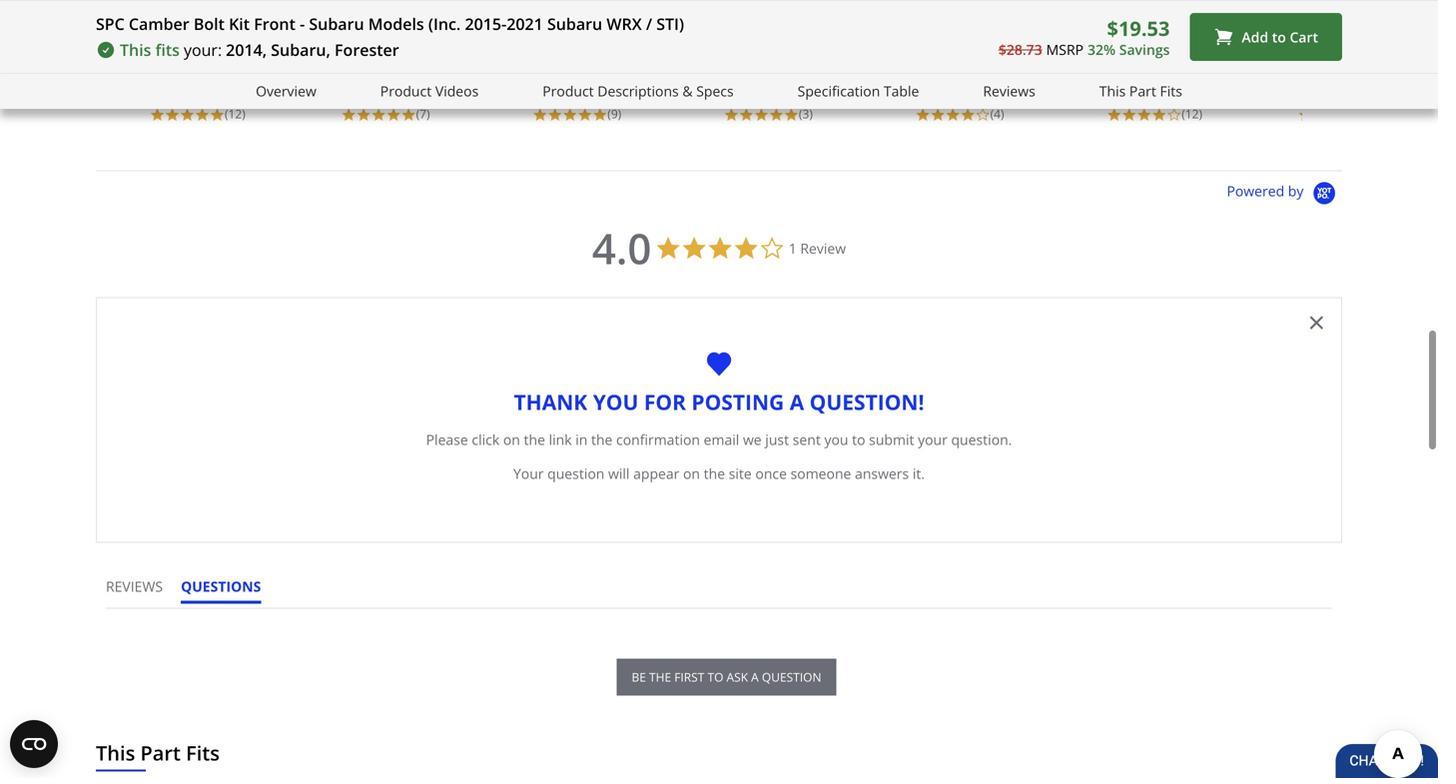 Task type: vqa. For each thing, say whether or not it's contained in the screenshot.


Task type: describe. For each thing, give the bounding box(es) containing it.
0 horizontal spatial fits
[[186, 739, 220, 766]]

table
[[884, 81, 919, 100]]

8 star image from the left
[[548, 107, 563, 122]]

/
[[646, 13, 652, 34]]

appear
[[633, 464, 680, 483]]

tomei expreme ti titanium cat-back... link
[[150, 0, 382, 105]]

heat
[[873, 87, 902, 105]]

ask
[[1218, 304, 1242, 323]]

expreme
[[191, 87, 245, 105]]

add to cart button
[[1190, 13, 1342, 61]]

4 star image from the left
[[401, 107, 416, 122]]

9 star image from the left
[[754, 107, 769, 122]]

models
[[368, 13, 424, 34]]

product descriptions & specs link
[[543, 80, 734, 103]]

bolt
[[194, 13, 225, 34]]

jdm
[[947, 87, 972, 105]]

4 star image from the left
[[356, 107, 371, 122]]

ngk laser iridium stock heat range...
[[724, 87, 953, 105]]

0 vertical spatial this part fits
[[1099, 81, 1182, 100]]

product descriptions & specs
[[543, 81, 734, 100]]

ngk
[[724, 87, 751, 105]]

12 star image from the left
[[960, 107, 975, 122]]

ask
[[727, 669, 748, 685]]

click
[[472, 430, 500, 449]]

1 vertical spatial you
[[824, 430, 848, 449]]

camber
[[129, 13, 189, 34]]

2024...
[[707, 87, 747, 105]]

this part fits link
[[1099, 80, 1182, 103]]

2015- inside 'link'
[[673, 87, 707, 105]]

reviews
[[983, 81, 1035, 100]]

your question will appear on the site once someone answers it.
[[513, 464, 925, 483]]

tomei
[[150, 87, 187, 105]]

10 star image from the left
[[784, 107, 799, 122]]

6 star image from the left
[[578, 107, 593, 122]]

1 vertical spatial part
[[140, 739, 181, 766]]

question
[[1259, 304, 1320, 323]]

11 star image from the left
[[915, 107, 930, 122]]

12 total reviews element for n/a
[[1107, 105, 1267, 122]]

2 star image from the left
[[165, 107, 180, 122]]

questions
[[181, 577, 261, 596]]

$28.73
[[999, 40, 1042, 59]]

be
[[632, 669, 646, 685]]

engine
[[429, 87, 470, 105]]

overview
[[256, 81, 316, 100]]

oem
[[579, 87, 608, 105]]

back...
[[343, 87, 382, 105]]

front
[[254, 13, 296, 34]]

0 vertical spatial this
[[120, 39, 151, 60]]

1
[[789, 239, 797, 258]]

thank you for posting a question!
[[514, 387, 924, 416]]

thank
[[514, 387, 588, 416]]

- inside 'link'
[[666, 87, 670, 105]]

4 total reviews element
[[915, 105, 1075, 122]]

n/a
[[1107, 87, 1130, 105]]

9 star image from the left
[[593, 107, 608, 122]]

ask a question
[[1218, 304, 1320, 323]]

for
[[644, 387, 686, 416]]

(12) for n/a
[[1182, 105, 1203, 122]]

5 star image from the left
[[563, 107, 578, 122]]

specs
[[696, 81, 734, 100]]

by
[[1288, 181, 1304, 200]]

spc camber bolt kit front - subaru models (inc. 2015-2021 subaru wrx / sti)
[[96, 13, 684, 34]]

subaru inside 'link'
[[533, 87, 576, 105]]

fumoto quick engine oil drain valve... link
[[341, 0, 572, 105]]

4.0 star rating element
[[592, 219, 652, 277]]

it.
[[913, 464, 925, 483]]

15 star image from the left
[[1298, 107, 1313, 122]]

0 horizontal spatial this part fits
[[96, 739, 220, 766]]

subaru left wrx
[[547, 13, 602, 34]]

(inc.
[[428, 13, 461, 34]]

cat-
[[319, 87, 343, 105]]

in
[[575, 430, 588, 449]]

tomei expreme ti titanium cat-back...
[[150, 87, 382, 105]]

powered by
[[1227, 181, 1307, 200]]

ngk laser iridium stock heat range... link
[[724, 0, 953, 105]]

13 star image from the left
[[1107, 107, 1122, 122]]

specification table link
[[798, 80, 919, 103]]

cart
[[1290, 27, 1318, 46]]

32%
[[1088, 40, 1116, 59]]

subaru oem oil filter - 2015-2024...
[[533, 87, 747, 105]]

reviews
[[106, 577, 163, 596]]

3 star image from the left
[[180, 107, 195, 122]]

(12) for tomei expreme ti titanium cat-back...
[[225, 105, 245, 122]]

the right "in"
[[591, 430, 613, 449]]

the inside button
[[649, 669, 671, 685]]

2 vertical spatial this
[[96, 739, 135, 766]]

open widget image
[[10, 720, 58, 768]]

1 vertical spatial on
[[683, 464, 700, 483]]

lift
[[1061, 87, 1080, 105]]

powered by link
[[1227, 181, 1342, 206]]

the left site
[[704, 464, 725, 483]]

just
[[765, 430, 789, 449]]

5 star image from the left
[[371, 107, 386, 122]]

product videos
[[380, 81, 479, 100]]

3 star image from the left
[[341, 107, 356, 122]]

subaru oem oil filter - 2015-2024... link
[[533, 0, 747, 105]]

$19.53
[[1107, 14, 1170, 42]]

filter
[[632, 87, 662, 105]]

overview link
[[256, 80, 316, 103]]

iridium
[[791, 87, 834, 105]]



Task type: locate. For each thing, give the bounding box(es) containing it.
empty star image
[[1167, 107, 1182, 122]]

range...
[[906, 87, 953, 105]]

12 total reviews element down overview link
[[150, 105, 310, 122]]

1 horizontal spatial 2015-
[[673, 87, 707, 105]]

12 total reviews element down this part fits link at the top
[[1107, 105, 1267, 122]]

0 horizontal spatial 12 total reviews element
[[150, 105, 310, 122]]

fits
[[1160, 81, 1182, 100], [186, 739, 220, 766]]

2014,
[[226, 39, 267, 60]]

0 horizontal spatial 2015-
[[465, 13, 507, 34]]

1 vertical spatial this
[[1099, 81, 1126, 100]]

site
[[729, 464, 752, 483]]

0 horizontal spatial (12)
[[225, 105, 245, 122]]

star image
[[150, 107, 165, 122], [165, 107, 180, 122], [180, 107, 195, 122], [356, 107, 371, 122], [371, 107, 386, 122], [386, 107, 401, 122], [533, 107, 548, 122], [548, 107, 563, 122], [593, 107, 608, 122], [784, 107, 799, 122], [945, 107, 960, 122], [960, 107, 975, 122], [1107, 107, 1122, 122], [1137, 107, 1152, 122], [1298, 107, 1313, 122]]

the right be
[[649, 669, 671, 685]]

(2)
[[1373, 105, 1387, 122]]

this inside this part fits link
[[1099, 81, 1126, 100]]

2 star image from the left
[[210, 107, 225, 122]]

submit
[[869, 430, 914, 449]]

subaru up forester
[[309, 13, 364, 34]]

3 total reviews element
[[724, 105, 884, 122]]

0 vertical spatial to
[[1272, 27, 1286, 46]]

the left link
[[524, 430, 545, 449]]

on right appear
[[683, 464, 700, 483]]

question down "in"
[[547, 464, 605, 483]]

empty star image
[[975, 107, 990, 122]]

2015-
[[465, 13, 507, 34], [673, 87, 707, 105]]

to inside button
[[708, 669, 724, 685]]

(12) down this part fits link at the top
[[1182, 105, 1203, 122]]

2 (12) from the left
[[1182, 105, 1203, 122]]

a inside button
[[751, 669, 759, 685]]

0 vertical spatial a
[[790, 387, 804, 416]]

0 vertical spatial question
[[547, 464, 605, 483]]

question right ask
[[762, 669, 822, 685]]

review
[[800, 239, 846, 258]]

be the first to ask a question button
[[617, 659, 837, 696]]

this right open widget image
[[96, 739, 135, 766]]

7 star image from the left
[[724, 107, 739, 122]]

product for product descriptions & specs
[[543, 81, 594, 100]]

1 vertical spatial question
[[762, 669, 822, 685]]

please
[[426, 430, 468, 449]]

will
[[608, 464, 630, 483]]

valve...
[[530, 87, 572, 105]]

confirmation
[[616, 430, 700, 449]]

a up 'sent' on the bottom of the page
[[790, 387, 804, 416]]

$19.53 $28.73 msrp 32% savings
[[999, 14, 1170, 59]]

0 vertical spatial 2015-
[[465, 13, 507, 34]]

to inside 'button'
[[1272, 27, 1286, 46]]

0 horizontal spatial oil
[[473, 87, 490, 105]]

2 oil from the left
[[612, 87, 629, 105]]

0 vertical spatial fits
[[1160, 81, 1182, 100]]

olm jdm precision led lift gate... link
[[915, 0, 1122, 105]]

on right click
[[503, 430, 520, 449]]

tab list
[[106, 577, 279, 608]]

tab list containing reviews
[[106, 577, 279, 608]]

1 horizontal spatial -
[[666, 87, 670, 105]]

msrp
[[1046, 40, 1084, 59]]

to right 'add'
[[1272, 27, 1286, 46]]

videos
[[435, 81, 479, 100]]

- left &
[[666, 87, 670, 105]]

titanium
[[262, 87, 316, 105]]

olm
[[915, 87, 944, 105]]

fumoto quick engine oil drain valve...
[[341, 87, 572, 105]]

oil
[[473, 87, 490, 105], [612, 87, 629, 105]]

2015- right (inc.
[[465, 13, 507, 34]]

forester
[[335, 39, 399, 60]]

first
[[674, 669, 704, 685]]

1 horizontal spatial oil
[[612, 87, 629, 105]]

7 total reviews element
[[341, 105, 501, 122]]

1 vertical spatial fits
[[186, 739, 220, 766]]

a
[[790, 387, 804, 416], [751, 669, 759, 685]]

0 vertical spatial you
[[593, 387, 639, 416]]

1 horizontal spatial on
[[683, 464, 700, 483]]

email
[[704, 430, 739, 449]]

add
[[1242, 27, 1269, 46]]

1 vertical spatial to
[[852, 430, 865, 449]]

&
[[683, 81, 693, 100]]

2 product from the left
[[543, 81, 594, 100]]

1 horizontal spatial part
[[1130, 81, 1156, 100]]

0 horizontal spatial -
[[300, 13, 305, 34]]

4.0
[[592, 219, 652, 277]]

2015- right filter
[[673, 87, 707, 105]]

0 vertical spatial on
[[503, 430, 520, 449]]

1 horizontal spatial to
[[852, 430, 865, 449]]

once
[[755, 464, 787, 483]]

9 total reviews element
[[533, 105, 692, 122]]

2021
[[507, 13, 543, 34]]

stock
[[837, 87, 870, 105]]

0 vertical spatial -
[[300, 13, 305, 34]]

a right ask
[[751, 669, 759, 685]]

0 horizontal spatial product
[[380, 81, 432, 100]]

you
[[593, 387, 639, 416], [824, 430, 848, 449]]

0 horizontal spatial question
[[547, 464, 605, 483]]

this part fits
[[1099, 81, 1182, 100], [96, 739, 220, 766]]

1 product from the left
[[380, 81, 432, 100]]

we
[[743, 430, 762, 449]]

0 horizontal spatial a
[[751, 669, 759, 685]]

gate...
[[1083, 87, 1122, 105]]

this left fits
[[120, 39, 151, 60]]

product up 9 total reviews element
[[543, 81, 594, 100]]

2 vertical spatial to
[[708, 669, 724, 685]]

please click on the link in the confirmation email we just sent you to submit your question.
[[426, 430, 1012, 449]]

1 horizontal spatial question
[[762, 669, 822, 685]]

10 star image from the left
[[769, 107, 784, 122]]

1 12 total reviews element from the left
[[150, 105, 310, 122]]

(12)
[[225, 105, 245, 122], [1182, 105, 1203, 122]]

1 vertical spatial a
[[751, 669, 759, 685]]

star image
[[195, 107, 210, 122], [210, 107, 225, 122], [341, 107, 356, 122], [401, 107, 416, 122], [563, 107, 578, 122], [578, 107, 593, 122], [724, 107, 739, 122], [739, 107, 754, 122], [754, 107, 769, 122], [769, 107, 784, 122], [915, 107, 930, 122], [930, 107, 945, 122], [1122, 107, 1137, 122], [1152, 107, 1167, 122]]

a
[[1246, 304, 1255, 323]]

8 star image from the left
[[739, 107, 754, 122]]

fumoto
[[341, 87, 388, 105]]

1 vertical spatial this part fits
[[96, 739, 220, 766]]

1 horizontal spatial (12)
[[1182, 105, 1203, 122]]

this right lift
[[1099, 81, 1126, 100]]

led
[[1034, 87, 1057, 105]]

you left for on the left
[[593, 387, 639, 416]]

1 star image from the left
[[150, 107, 165, 122]]

ask a question button
[[1178, 297, 1332, 332]]

kit
[[229, 13, 250, 34]]

1 horizontal spatial fits
[[1160, 81, 1182, 100]]

part
[[1130, 81, 1156, 100], [140, 739, 181, 766]]

subaru,
[[271, 39, 330, 60]]

14 star image from the left
[[1152, 107, 1167, 122]]

posting
[[692, 387, 784, 416]]

this fits your: 2014, subaru, forester
[[120, 39, 399, 60]]

- up subaru,
[[300, 13, 305, 34]]

13 star image from the left
[[1122, 107, 1137, 122]]

product up 7 total reviews element
[[380, 81, 432, 100]]

question.
[[951, 430, 1012, 449]]

0 horizontal spatial to
[[708, 669, 724, 685]]

7 star image from the left
[[533, 107, 548, 122]]

subaru left 'oem'
[[533, 87, 576, 105]]

add to cart
[[1242, 27, 1318, 46]]

your
[[513, 464, 544, 483]]

to left ask
[[708, 669, 724, 685]]

1 horizontal spatial 12 total reviews element
[[1107, 105, 1267, 122]]

specification table
[[798, 81, 919, 100]]

descriptions
[[598, 81, 679, 100]]

1 horizontal spatial you
[[824, 430, 848, 449]]

(4)
[[990, 105, 1004, 122]]

11 star image from the left
[[945, 107, 960, 122]]

(12) left ti
[[225, 105, 245, 122]]

savings
[[1119, 40, 1170, 59]]

product for product videos
[[380, 81, 432, 100]]

ti
[[248, 87, 259, 105]]

0 vertical spatial part
[[1130, 81, 1156, 100]]

olm jdm precision led lift gate...
[[915, 87, 1122, 105]]

oil inside 'link'
[[612, 87, 629, 105]]

2 12 total reviews element from the left
[[1107, 105, 1267, 122]]

6 star image from the left
[[386, 107, 401, 122]]

quick
[[392, 87, 426, 105]]

2 total reviews element
[[1298, 105, 1438, 122]]

1 oil from the left
[[473, 87, 490, 105]]

14 star image from the left
[[1137, 107, 1152, 122]]

drain
[[493, 87, 527, 105]]

(7)
[[416, 105, 430, 122]]

1 star image from the left
[[195, 107, 210, 122]]

0 horizontal spatial part
[[140, 739, 181, 766]]

someone
[[791, 464, 851, 483]]

sent
[[793, 430, 821, 449]]

12 total reviews element
[[150, 105, 310, 122], [1107, 105, 1267, 122]]

1 horizontal spatial a
[[790, 387, 804, 416]]

1 vertical spatial 2015-
[[673, 87, 707, 105]]

question inside button
[[762, 669, 822, 685]]

to left submit at the bottom right of page
[[852, 430, 865, 449]]

laser
[[755, 87, 787, 105]]

powered
[[1227, 181, 1285, 200]]

0 horizontal spatial on
[[503, 430, 520, 449]]

1 (12) from the left
[[225, 105, 245, 122]]

12 star image from the left
[[930, 107, 945, 122]]

2 horizontal spatial to
[[1272, 27, 1286, 46]]

sti)
[[656, 13, 684, 34]]

answers
[[855, 464, 909, 483]]

1 vertical spatial -
[[666, 87, 670, 105]]

0 horizontal spatial you
[[593, 387, 639, 416]]

your
[[918, 430, 948, 449]]

question!
[[810, 387, 924, 416]]

you right 'sent' on the bottom of the page
[[824, 430, 848, 449]]

1 horizontal spatial product
[[543, 81, 594, 100]]

wrx
[[607, 13, 642, 34]]

12 total reviews element for tomei expreme ti titanium cat-back...
[[150, 105, 310, 122]]

spc
[[96, 13, 125, 34]]

1 horizontal spatial this part fits
[[1099, 81, 1182, 100]]

(3)
[[799, 105, 813, 122]]



